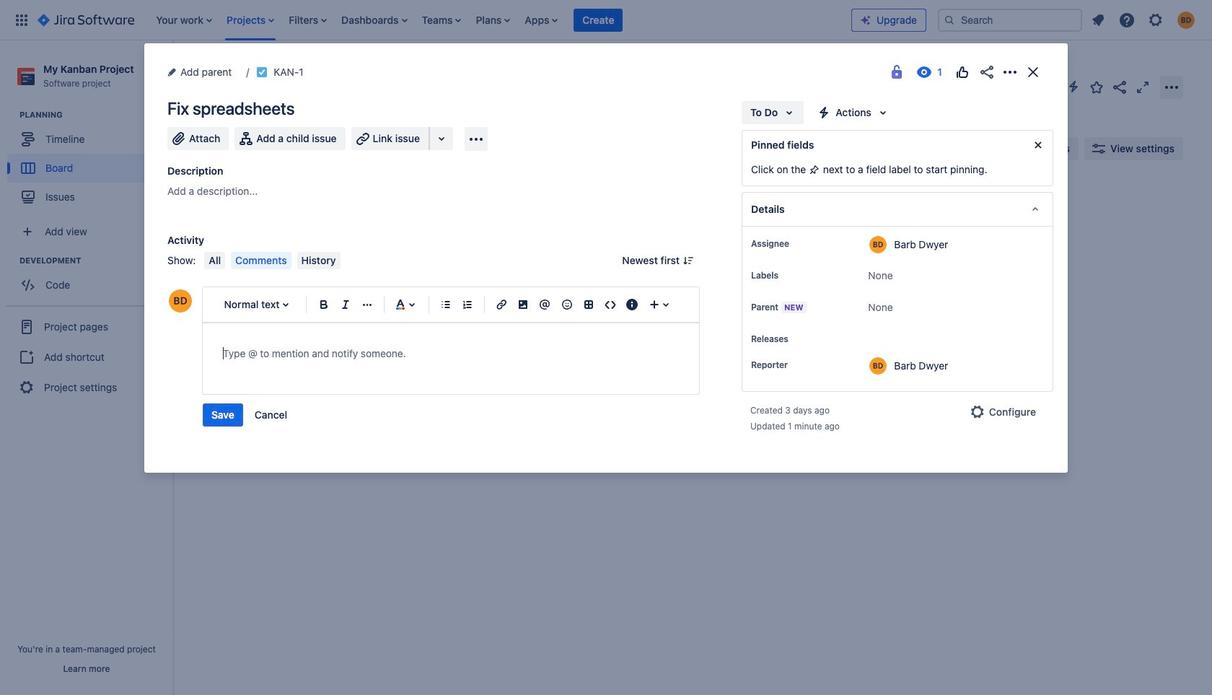 Task type: vqa. For each thing, say whether or not it's contained in the screenshot.
More actions icon
no



Task type: locate. For each thing, give the bounding box(es) containing it.
1 vertical spatial task image
[[214, 261, 226, 273]]

banner
[[0, 0, 1213, 40]]

0 vertical spatial heading
[[19, 109, 173, 121]]

1 list item from the left
[[152, 0, 217, 40]]

Search field
[[939, 8, 1083, 31]]

menu bar
[[202, 252, 343, 269]]

1 horizontal spatial task image
[[257, 66, 268, 78]]

7 list item from the left
[[521, 0, 563, 40]]

emoji image
[[558, 296, 576, 313]]

None search field
[[939, 8, 1083, 31]]

more information about barb dwyer image for assignee pin to top. only you can see pinned fields. icon
[[870, 236, 888, 253]]

jira software image
[[38, 11, 134, 29], [38, 11, 134, 29]]

list item
[[152, 0, 217, 40], [222, 0, 279, 40], [285, 0, 331, 40], [337, 0, 412, 40], [418, 0, 466, 40], [472, 0, 515, 40], [521, 0, 563, 40], [574, 0, 623, 40]]

search image
[[944, 14, 956, 26]]

2 more information about barb dwyer image from the top
[[870, 357, 888, 375]]

link image
[[493, 296, 511, 313]]

1 vertical spatial heading
[[19, 255, 173, 267]]

sidebar element
[[0, 40, 173, 695]]

Search this board text field
[[204, 136, 270, 162]]

bullet list ⌘⇧8 image
[[437, 296, 455, 313]]

heading
[[19, 109, 173, 121], [19, 255, 173, 267]]

1 more information about barb dwyer image from the top
[[870, 236, 888, 253]]

add app image
[[468, 130, 485, 148]]

task image
[[257, 66, 268, 78], [214, 261, 226, 273]]

3 list item from the left
[[285, 0, 331, 40]]

details element
[[742, 192, 1054, 227]]

list
[[149, 0, 852, 40], [1086, 7, 1204, 33]]

actions image
[[1002, 64, 1019, 81]]

enter full screen image
[[1135, 78, 1152, 96]]

1 vertical spatial more information about barb dwyer image
[[870, 357, 888, 375]]

group
[[7, 109, 173, 216], [7, 255, 173, 304], [6, 306, 167, 408], [203, 404, 296, 427]]

0 vertical spatial more information about barb dwyer image
[[870, 236, 888, 253]]

more information about barb dwyer image
[[870, 236, 888, 253], [870, 357, 888, 375]]

6 list item from the left
[[472, 0, 515, 40]]

dialog
[[144, 43, 1069, 473]]

mention image
[[537, 296, 554, 313]]



Task type: describe. For each thing, give the bounding box(es) containing it.
0 horizontal spatial list
[[149, 0, 852, 40]]

link web pages and more image
[[433, 130, 451, 147]]

info panel image
[[624, 296, 641, 313]]

italic ⌘i image
[[337, 296, 355, 313]]

star kan board image
[[1089, 78, 1106, 96]]

assignee pin to top. only you can see pinned fields. image
[[793, 238, 804, 250]]

code snippet image
[[602, 296, 619, 313]]

close image
[[1025, 64, 1043, 81]]

primary element
[[9, 0, 852, 40]]

add people image
[[355, 140, 373, 157]]

1 horizontal spatial list
[[1086, 7, 1204, 33]]

copy link to issue image
[[301, 66, 312, 77]]

more information about barb dwyer image for reporter pin to top. only you can see pinned fields. image
[[870, 357, 888, 375]]

more formatting image
[[359, 296, 376, 313]]

numbered list ⌘⇧7 image
[[459, 296, 477, 313]]

reporter pin to top. only you can see pinned fields. image
[[791, 360, 803, 371]]

vote options: no one has voted for this issue yet. image
[[954, 64, 972, 81]]

4 list item from the left
[[337, 0, 412, 40]]

2 list item from the left
[[222, 0, 279, 40]]

add image, video, or file image
[[515, 296, 532, 313]]

hide message image
[[1030, 136, 1048, 154]]

1 heading from the top
[[19, 109, 173, 121]]

table image
[[580, 296, 598, 313]]

0 vertical spatial task image
[[257, 66, 268, 78]]

Comment - Main content area, start typing to enter text. text field
[[223, 345, 679, 362]]

2 heading from the top
[[19, 255, 173, 267]]

create column image
[[816, 189, 833, 206]]

8 list item from the left
[[574, 0, 623, 40]]

0 horizontal spatial task image
[[214, 261, 226, 273]]

5 list item from the left
[[418, 0, 466, 40]]

bold ⌘b image
[[315, 296, 333, 313]]

labels pin to top. only you can see pinned fields. image
[[782, 270, 793, 282]]



